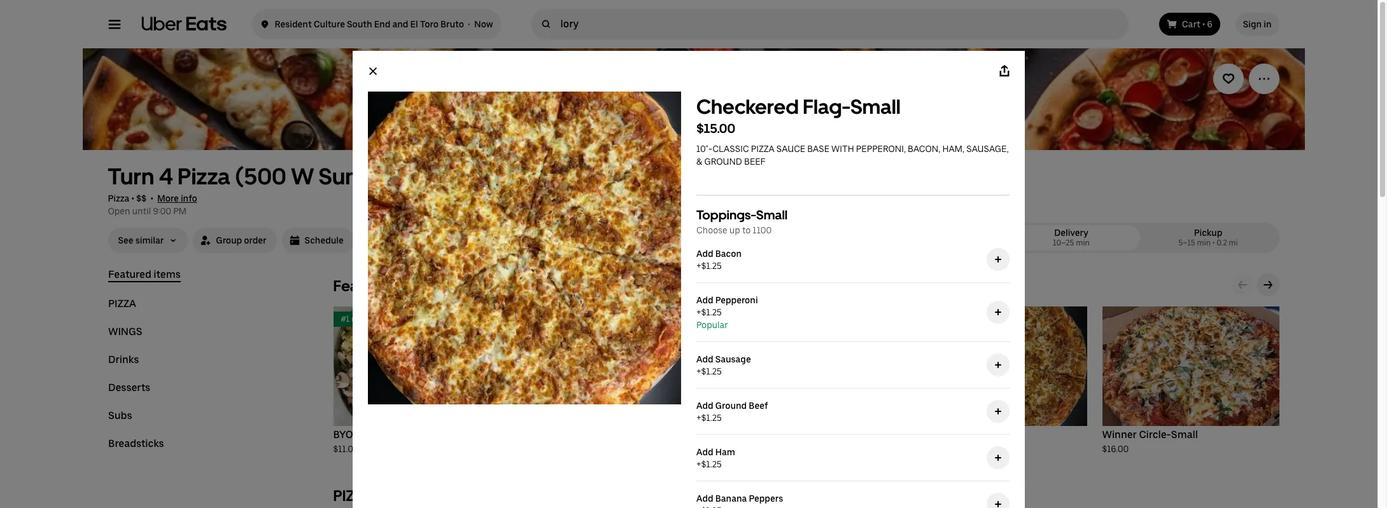 Task type: vqa. For each thing, say whether or not it's contained in the screenshot.
Better
no



Task type: describe. For each thing, give the bounding box(es) containing it.
x button
[[358, 56, 388, 87]]

ave)
[[404, 163, 453, 190]]

beef
[[744, 157, 766, 167]]

toro
[[420, 19, 439, 29]]

4
[[159, 163, 173, 190]]

$1.25 for pepperoni
[[701, 308, 722, 318]]

liked for race city-large
[[757, 315, 774, 324]]

mi
[[1229, 239, 1238, 248]]

featured inside featured items button
[[108, 269, 151, 281]]

pizza inside pizza • $$ • more info open until 9:00 pm
[[108, 194, 130, 204]]

subs
[[108, 410, 132, 422]]

0 vertical spatial pizza
[[178, 163, 230, 190]]

sign
[[1243, 19, 1262, 29]]

south
[[347, 19, 372, 29]]

checkered for checkered flag-small
[[910, 429, 961, 441]]

2 liked from the left
[[564, 315, 581, 324]]

add banana peppers
[[697, 494, 783, 504]]

1 horizontal spatial featured
[[333, 277, 396, 295]]

pm
[[173, 206, 187, 216]]

wings button
[[108, 326, 142, 339]]

most for byo-
[[351, 315, 370, 324]]

#3
[[726, 315, 735, 324]]

order
[[244, 236, 267, 246]]

delivery
[[1055, 228, 1089, 238]]

winner circle-small $16.00
[[1102, 429, 1198, 455]]

sauce
[[777, 144, 805, 154]]

end
[[374, 19, 390, 29]]

10–25
[[1053, 239, 1074, 248]]

desserts
[[108, 382, 150, 394]]

heart outline link
[[1213, 64, 1244, 94]]

#2
[[533, 315, 542, 324]]

close image
[[368, 66, 378, 76]]

uber eats home image
[[141, 17, 226, 32]]

• left 6
[[1203, 19, 1205, 29]]

and
[[392, 19, 408, 29]]

9:00
[[153, 206, 171, 216]]

race
[[718, 429, 741, 441]]

flag- for checkered flag-small $15.00
[[803, 95, 851, 119]]

pickup 5–15 min • 0.2 mi
[[1179, 228, 1238, 248]]

deliver to image
[[259, 17, 270, 32]]

similar
[[135, 236, 164, 246]]

• inside pickup 5–15 min • 0.2 mi
[[1213, 239, 1215, 248]]

open
[[108, 206, 130, 216]]

next image
[[1263, 280, 1273, 290]]

ground
[[715, 401, 747, 411]]

choose
[[697, 225, 728, 236]]

toppings-
[[697, 208, 756, 223]]

peppers
[[749, 494, 783, 504]]

featured items button
[[108, 269, 180, 283]]

pickup
[[1194, 228, 1223, 238]]

&
[[697, 157, 702, 167]]

add for add ham + $1.25
[[697, 448, 713, 458]]

byo-
[[333, 429, 358, 441]]

sign in link
[[1236, 13, 1279, 36]]

add ham + $1.25
[[697, 448, 735, 470]]

see similar
[[118, 236, 164, 246]]

more
[[157, 194, 179, 204]]

bacon
[[715, 249, 742, 259]]

bruto
[[441, 19, 464, 29]]

classic
[[713, 144, 749, 154]]

$1.25 for ham
[[701, 460, 722, 470]]

0.2
[[1217, 239, 1227, 248]]

+ for add bacon + $1.25
[[697, 261, 701, 271]]

• right $$
[[150, 194, 153, 204]]

circle-
[[1139, 429, 1171, 441]]

#2 most liked
[[533, 315, 581, 324]]

drinks
[[108, 354, 139, 366]]

$11.00
[[333, 444, 359, 455]]

$1.25 for bacon
[[701, 261, 722, 271]]

with
[[832, 144, 854, 154]]

bacon,
[[908, 144, 941, 154]]

turn 4 pizza (500 w summit ave)
[[108, 163, 453, 190]]

share ios button
[[989, 56, 1020, 87]]

1 horizontal spatial featured items
[[333, 277, 438, 295]]

group
[[216, 236, 242, 246]]

$20.00
[[718, 444, 745, 455]]

2 most from the left
[[544, 315, 563, 324]]

add bacon + $1.25
[[697, 249, 742, 271]]

add sausage + $1.25
[[697, 355, 751, 377]]

schedule
[[305, 236, 344, 246]]

(500
[[235, 163, 286, 190]]

w
[[291, 163, 314, 190]]

large
[[767, 429, 795, 441]]

drinks button
[[108, 354, 139, 367]]

[object object] radio containing pickup
[[1143, 225, 1274, 251]]

info
[[181, 194, 197, 204]]

1 vertical spatial pizza
[[108, 298, 136, 310]]

add for add sausage + $1.25
[[697, 355, 713, 365]]

beef
[[749, 401, 768, 411]]

pepperoni
[[715, 295, 758, 306]]

6
[[1207, 19, 1213, 29]]

+ for add sausage + $1.25
[[697, 367, 701, 377]]



Task type: locate. For each thing, give the bounding box(es) containing it.
to
[[742, 225, 751, 236]]

2 min from the left
[[1197, 239, 1211, 248]]

$1.25 for sausage
[[701, 367, 722, 377]]

2 $1.25 from the top
[[701, 308, 722, 318]]

delivery 10–25 min
[[1053, 228, 1090, 248]]

+ inside add ground beef + $1.25
[[697, 413, 701, 423]]

group order link
[[193, 228, 277, 253]]

[object object] radio containing delivery
[[1006, 225, 1137, 251]]

+ inside add pepperoni + $1.25 popular
[[697, 308, 701, 318]]

1100
[[753, 225, 772, 236]]

navigation containing featured items
[[108, 269, 303, 466]]

liked right #1
[[372, 315, 388, 324]]

el
[[410, 19, 418, 29]]

small inside byo-small $11.00
[[358, 429, 385, 441]]

small for checkered flag-small
[[989, 429, 1016, 441]]

culture
[[314, 19, 345, 29]]

add left bacon
[[697, 249, 713, 259]]

min inside delivery 10–25 min
[[1076, 239, 1090, 248]]

group order
[[216, 236, 267, 246]]

5 + from the top
[[697, 460, 701, 470]]

liked for byo-small
[[372, 315, 388, 324]]

flag- inside checkered flag-small $15.00
[[803, 95, 851, 119]]

add left banana
[[697, 494, 713, 504]]

turn
[[108, 163, 154, 190]]

1 add from the top
[[697, 249, 713, 259]]

dialog dialog
[[353, 51, 1025, 509]]

sausage
[[715, 355, 751, 365]]

1 horizontal spatial pizza
[[178, 163, 230, 190]]

min down delivery
[[1076, 239, 1090, 248]]

now
[[474, 19, 493, 29]]

add for add pepperoni + $1.25 popular
[[697, 295, 713, 306]]

main navigation menu image
[[108, 18, 121, 31]]

5 add from the top
[[697, 448, 713, 458]]

pizza
[[178, 163, 230, 190], [108, 194, 130, 204]]

0 horizontal spatial featured
[[108, 269, 151, 281]]

until
[[132, 206, 151, 216]]

0 horizontal spatial pizza
[[108, 194, 130, 204]]

add left ham
[[697, 448, 713, 458]]

1 min from the left
[[1076, 239, 1090, 248]]

sign in
[[1243, 19, 1272, 29]]

$1.25
[[701, 261, 722, 271], [701, 308, 722, 318], [701, 367, 722, 377], [701, 413, 722, 423], [701, 460, 722, 470]]

10"-
[[697, 144, 713, 154]]

resident culture south end and el toro bruto • now
[[275, 19, 493, 29]]

cart
[[1182, 19, 1201, 29]]

5 $1.25 from the top
[[701, 460, 722, 470]]

add up popular
[[697, 295, 713, 306]]

checkered flag-small $15.00
[[697, 95, 901, 136]]

• left 0.2
[[1213, 239, 1215, 248]]

2 horizontal spatial liked
[[757, 315, 774, 324]]

toppings-small choose up to 1100
[[697, 208, 788, 236]]

most right #1
[[351, 315, 370, 324]]

pizza up the open
[[108, 194, 130, 204]]

+ inside add bacon + $1.25
[[697, 261, 701, 271]]

$15.00
[[697, 121, 735, 136]]

more info link
[[157, 194, 197, 204]]

min for delivery
[[1076, 239, 1090, 248]]

2 horizontal spatial pizza
[[751, 144, 775, 154]]

featured items down the see similar
[[108, 269, 180, 281]]

most for race
[[737, 315, 755, 324]]

flag-
[[803, 95, 851, 119], [964, 429, 989, 441]]

pizza up beef
[[751, 144, 775, 154]]

small inside toppings-small choose up to 1100
[[756, 208, 788, 223]]

featured items up #1 most liked
[[333, 277, 438, 295]]

+ for add ham + $1.25
[[697, 460, 701, 470]]

sausage,
[[967, 144, 1009, 154]]

0 horizontal spatial items
[[153, 269, 180, 281]]

1 horizontal spatial min
[[1197, 239, 1211, 248]]

1 horizontal spatial [object object] radio
[[1143, 225, 1274, 251]]

0 vertical spatial pizza
[[751, 144, 775, 154]]

4 + from the top
[[697, 413, 701, 423]]

4 add from the top
[[697, 401, 713, 411]]

1 vertical spatial pizza
[[108, 194, 130, 204]]

1 horizontal spatial pizza
[[333, 487, 375, 506]]

breadsticks button
[[108, 438, 164, 451]]

•
[[468, 19, 470, 29], [1203, 19, 1205, 29], [131, 194, 134, 204], [150, 194, 153, 204], [1213, 239, 1215, 248]]

ham,
[[943, 144, 965, 154]]

$1.25 up popular
[[701, 308, 722, 318]]

ham
[[715, 448, 735, 458]]

desserts button
[[108, 382, 150, 395]]

$1.25 down bacon
[[701, 261, 722, 271]]

pizza inside 10"-classic pizza sauce base with pepperoni, bacon, ham, sausage, & ground beef
[[751, 144, 775, 154]]

1 horizontal spatial checkered
[[910, 429, 961, 441]]

2 [object object] radio from the left
[[1143, 225, 1274, 251]]

add left "sausage"
[[697, 355, 713, 365]]

flag- for checkered flag-small
[[964, 429, 989, 441]]

base
[[807, 144, 830, 154]]

add to favorites image
[[1222, 73, 1235, 85]]

1 vertical spatial flag-
[[964, 429, 989, 441]]

• left 'now'
[[468, 19, 470, 29]]

1 vertical spatial checkered
[[910, 429, 961, 441]]

subs button
[[108, 410, 132, 423]]

0 horizontal spatial [object object] radio
[[1006, 225, 1137, 251]]

0 horizontal spatial featured items
[[108, 269, 180, 281]]

0 horizontal spatial liked
[[372, 315, 388, 324]]

share ios image
[[998, 65, 1011, 78]]

min down pickup
[[1197, 239, 1211, 248]]

5–15
[[1179, 239, 1196, 248]]

liked down pepperoni
[[757, 315, 774, 324]]

previous image
[[1237, 280, 1248, 290]]

0 horizontal spatial pizza
[[108, 298, 136, 310]]

1 + from the top
[[697, 261, 701, 271]]

items inside featured items button
[[153, 269, 180, 281]]

most right #3
[[737, 315, 755, 324]]

add inside add pepperoni + $1.25 popular
[[697, 295, 713, 306]]

$1.25 inside add sausage + $1.25
[[701, 367, 722, 377]]

add inside add sausage + $1.25
[[697, 355, 713, 365]]

add for add bacon + $1.25
[[697, 249, 713, 259]]

chevron down small image
[[169, 236, 178, 245]]

2 add from the top
[[697, 295, 713, 306]]

schedule button
[[282, 228, 354, 253], [282, 228, 354, 253]]

small inside winner circle-small $16.00
[[1171, 429, 1198, 441]]

banana
[[715, 494, 747, 504]]

small for checkered flag-small $15.00
[[851, 95, 901, 119]]

2 vertical spatial pizza
[[333, 487, 375, 506]]

#3 most liked
[[726, 315, 774, 324]]

1 horizontal spatial liked
[[564, 315, 581, 324]]

$1.25 inside add pepperoni + $1.25 popular
[[701, 308, 722, 318]]

0 horizontal spatial checkered
[[697, 95, 799, 119]]

0 vertical spatial flag-
[[803, 95, 851, 119]]

1 horizontal spatial flag-
[[964, 429, 989, 441]]

#1 most liked
[[341, 315, 388, 324]]

+ inside add ham + $1.25
[[697, 460, 701, 470]]

1 horizontal spatial items
[[399, 277, 438, 295]]

$1.25 down "sausage"
[[701, 367, 722, 377]]

view more options image
[[1258, 73, 1271, 85]]

3 add from the top
[[697, 355, 713, 365]]

1 [object object] radio from the left
[[1006, 225, 1137, 251]]

three dots horizontal button
[[1249, 64, 1279, 94]]

checkered for checkered flag-small $15.00
[[697, 95, 799, 119]]

+ for add pepperoni + $1.25 popular
[[697, 308, 701, 318]]

checkered inside checkered flag-small $15.00
[[697, 95, 799, 119]]

most
[[351, 315, 370, 324], [544, 315, 563, 324], [737, 315, 755, 324]]

popular
[[697, 320, 728, 330]]

2 + from the top
[[697, 308, 701, 318]]

add pepperoni + $1.25 popular
[[697, 295, 758, 330]]

navigation
[[108, 269, 303, 466]]

+ inside add sausage + $1.25
[[697, 367, 701, 377]]

add left ground
[[697, 401, 713, 411]]

0 vertical spatial checkered
[[697, 95, 799, 119]]

breadsticks
[[108, 438, 164, 450]]

pepperoni,
[[856, 144, 906, 154]]

$$
[[136, 194, 147, 204]]

1 liked from the left
[[372, 315, 388, 324]]

6 add from the top
[[697, 494, 713, 504]]

pizza • $$ • more info open until 9:00 pm
[[108, 194, 197, 216]]

featured
[[108, 269, 151, 281], [333, 277, 396, 295]]

2 horizontal spatial most
[[737, 315, 755, 324]]

• left $$
[[131, 194, 134, 204]]

add inside add ham + $1.25
[[697, 448, 713, 458]]

see
[[118, 236, 133, 246]]

0 horizontal spatial flag-
[[803, 95, 851, 119]]

city-
[[744, 429, 767, 441]]

pizza up wings
[[108, 298, 136, 310]]

featured up the 'pizza' button
[[108, 269, 151, 281]]

3 liked from the left
[[757, 315, 774, 324]]

3 most from the left
[[737, 315, 755, 324]]

small for winner circle-small $16.00
[[1171, 429, 1198, 441]]

1 most from the left
[[351, 315, 370, 324]]

small
[[851, 95, 901, 119], [756, 208, 788, 223], [358, 429, 385, 441], [989, 429, 1016, 441], [1171, 429, 1198, 441]]

3 + from the top
[[697, 367, 701, 377]]

$1.25 inside add ham + $1.25
[[701, 460, 722, 470]]

min inside pickup 5–15 min • 0.2 mi
[[1197, 239, 1211, 248]]

featured up #1 most liked
[[333, 277, 396, 295]]

$1.25 inside add ground beef + $1.25
[[701, 413, 722, 423]]

pizza down '$11.00'
[[333, 487, 375, 506]]

add inside add bacon + $1.25
[[697, 249, 713, 259]]

1 horizontal spatial most
[[544, 315, 563, 324]]

summit
[[319, 163, 400, 190]]

$1.25 inside add bacon + $1.25
[[701, 261, 722, 271]]

add inside add ground beef + $1.25
[[697, 401, 713, 411]]

liked right #2
[[564, 315, 581, 324]]

$1.25 down ham
[[701, 460, 722, 470]]

wings
[[108, 326, 142, 338]]

small inside checkered flag-small $15.00
[[851, 95, 901, 119]]

0 horizontal spatial min
[[1076, 239, 1090, 248]]

[object Object] radio
[[1006, 225, 1137, 251], [1143, 225, 1274, 251]]

$1.25 down ground
[[701, 413, 722, 423]]

ground
[[704, 157, 742, 167]]

1 $1.25 from the top
[[701, 261, 722, 271]]

add ground beef + $1.25
[[697, 401, 768, 423]]

10"-classic pizza sauce base with pepperoni, bacon, ham, sausage, & ground beef
[[697, 144, 1009, 167]]

winner
[[1102, 429, 1137, 441]]

min for pickup
[[1197, 239, 1211, 248]]

0 horizontal spatial most
[[351, 315, 370, 324]]

in
[[1264, 19, 1272, 29]]

4 $1.25 from the top
[[701, 413, 722, 423]]

pizza up info
[[178, 163, 230, 190]]

add for add ground beef + $1.25
[[697, 401, 713, 411]]

byo-small $11.00
[[333, 429, 385, 455]]

min
[[1076, 239, 1090, 248], [1197, 239, 1211, 248]]

checkered flag-small
[[910, 429, 1016, 441]]

most right #2
[[544, 315, 563, 324]]

checkered
[[697, 95, 799, 119], [910, 429, 961, 441]]

pizza button
[[108, 298, 136, 311]]

up
[[730, 225, 740, 236]]

3 $1.25 from the top
[[701, 367, 722, 377]]

add for add banana peppers
[[697, 494, 713, 504]]

#1
[[341, 315, 350, 324]]



